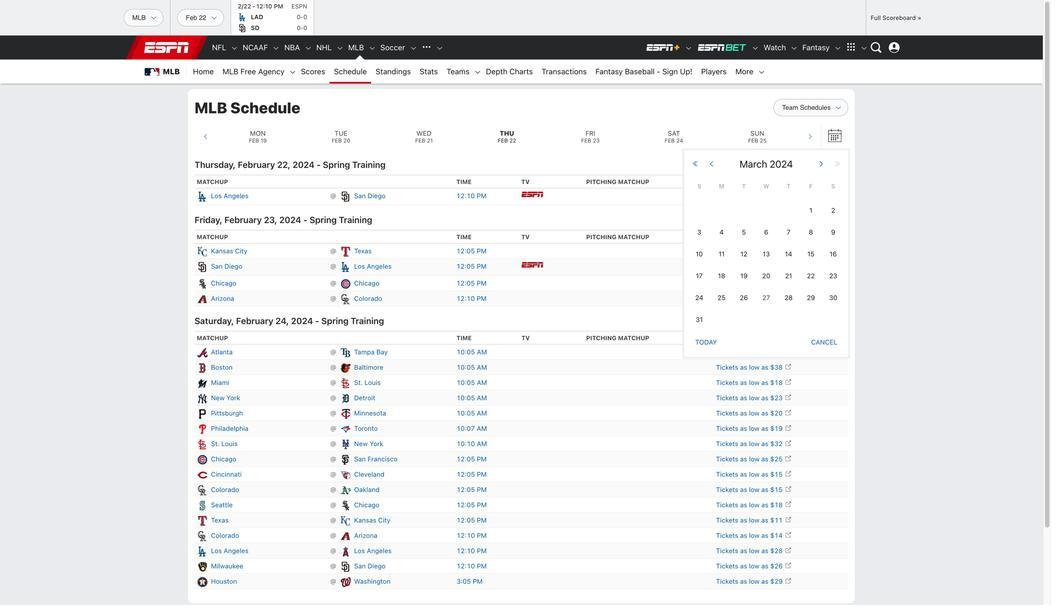 Task type: vqa. For each thing, say whether or not it's contained in the screenshot.
NFL Link
yes



Task type: describe. For each thing, give the bounding box(es) containing it.
am for tampa bay
[[477, 349, 487, 356]]

nfl link
[[208, 36, 231, 60]]

26
[[740, 294, 748, 302]]

1 vertical spatial san diego link
[[211, 261, 242, 272]]

27
[[763, 294, 770, 302]]

tue feb 20
[[332, 130, 350, 144]]

1 vertical spatial diego
[[224, 263, 242, 270]]

10:07 am link
[[457, 425, 487, 433]]

10:05 am link for tampa bay
[[457, 349, 487, 356]]

more sports image
[[436, 44, 443, 52]]

tickets as low as $29 link
[[716, 577, 791, 586]]

nhl image
[[336, 44, 344, 52]]

1 vertical spatial 24
[[695, 294, 703, 302]]

tickets as low as $15 link for cleveland
[[716, 470, 791, 479]]

san diego for los angeles
[[354, 192, 386, 200]]

mon feb 19
[[249, 130, 267, 144]]

tampa bay link
[[354, 347, 388, 358]]

1 vertical spatial 20
[[762, 272, 770, 280]]

tickets as low as $14 for colorado
[[716, 295, 783, 303]]

espn more sports home page image
[[418, 39, 435, 56]]

12
[[741, 250, 748, 258]]

1 vertical spatial arizona
[[354, 532, 377, 540]]

cleveland
[[354, 471, 385, 479]]

0-0 for sd
[[297, 24, 307, 31]]

23 inside fri feb 23
[[593, 137, 600, 144]]

tickets for chicago
[[716, 502, 738, 509]]

1 horizontal spatial arizona link
[[354, 531, 377, 541]]

1 horizontal spatial more espn image
[[860, 44, 868, 52]]

2 s from the left
[[831, 183, 835, 190]]

12:10 pm for colorado link to the top
[[456, 295, 487, 303]]

2 tickets from the top
[[716, 280, 738, 287]]

10:05 am for tampa bay
[[457, 349, 487, 356]]

0 horizontal spatial new york link
[[211, 393, 240, 404]]

fantasy baseball - sign up! link
[[591, 60, 697, 84]]

7
[[787, 228, 791, 236]]

colorado link for oakland
[[211, 485, 239, 495]]

24 inside sat feb 24
[[676, 137, 683, 144]]

friday, february 23, 2024 - spring training
[[195, 215, 372, 225]]

nba image
[[304, 44, 312, 52]]

february for friday,
[[225, 215, 262, 225]]

6
[[764, 228, 768, 236]]

$19
[[770, 425, 783, 433]]

tickets for arizona
[[716, 532, 738, 540]]

mlb image
[[368, 44, 376, 52]]

tickets as low as $28
[[716, 548, 783, 555]]

7 @ from the top
[[327, 364, 340, 372]]

21 @ from the top
[[327, 578, 340, 586]]

tickets as low as $11
[[716, 517, 783, 525]]

tickets as low as $26 link
[[716, 562, 791, 571]]

cancel
[[811, 339, 837, 346]]

up!
[[680, 67, 692, 76]]

w
[[763, 183, 769, 190]]

philadelphia
[[211, 425, 248, 433]]

cincinnati link
[[211, 470, 242, 480]]

tickets as low as $28 link
[[716, 547, 791, 555]]

2 tickets as low as $32 from the top
[[716, 440, 783, 448]]

5 @ from the top
[[327, 295, 340, 303]]

mlb free agency
[[223, 67, 285, 76]]

san diego for milwaukee
[[354, 563, 386, 571]]

tickets for new york
[[716, 440, 738, 448]]

1 vertical spatial st. louis link
[[211, 439, 238, 449]]

am for baltimore
[[477, 364, 487, 372]]

tampa bay
[[354, 349, 388, 356]]

low for san francisco
[[749, 456, 760, 463]]

milwaukee
[[211, 563, 243, 571]]

25 inside sun feb 25
[[760, 137, 767, 144]]

full scoreboard » link
[[866, 0, 926, 36]]

1 vertical spatial texas link
[[211, 516, 229, 526]]

4
[[720, 228, 724, 236]]

matchup for thursday,
[[197, 179, 228, 186]]

march 2024
[[740, 158, 793, 170]]

tickets for san francisco
[[716, 456, 738, 463]]

8
[[809, 228, 813, 236]]

am for st. louis
[[477, 379, 487, 387]]

1 horizontal spatial 22
[[807, 272, 815, 280]]

bay
[[376, 349, 388, 356]]

low for baltimore
[[749, 364, 760, 372]]

nhl link
[[312, 36, 336, 60]]

city for the leftmost kansas city link
[[235, 247, 247, 255]]

tv for friday, february 23, 2024 - spring training
[[521, 234, 530, 241]]

1 horizontal spatial texas link
[[354, 246, 372, 256]]

$20
[[770, 410, 783, 417]]

12 @ from the top
[[327, 440, 340, 448]]

stats link
[[415, 60, 442, 84]]

3
[[697, 228, 701, 236]]

thursday, february 22, 2024 - spring training
[[195, 160, 386, 170]]

$10
[[770, 247, 783, 255]]

$38
[[770, 364, 783, 372]]

diego for milwaukee
[[368, 563, 386, 571]]

boston
[[211, 364, 233, 372]]

soccer link
[[376, 36, 410, 60]]

$25
[[770, 456, 783, 463]]

pittsburgh link
[[211, 408, 243, 419]]

0 horizontal spatial arizona link
[[211, 294, 234, 304]]

pittsburgh
[[211, 410, 243, 417]]

$15 for oakland
[[770, 486, 783, 494]]

low for chicago
[[749, 502, 760, 509]]

tickets for toronto
[[716, 425, 738, 433]]

kansas for the leftmost kansas city link
[[211, 247, 233, 255]]

0-0 for lad
[[297, 13, 307, 20]]

watch
[[764, 43, 786, 52]]

17 @ from the top
[[327, 517, 340, 525]]

tickets as low as $18 link for 12:05 pm
[[716, 501, 791, 510]]

10:05 am link for baltimore
[[457, 364, 487, 372]]

sat
[[668, 130, 680, 137]]

9 @ from the top
[[327, 395, 340, 402]]

oakland
[[354, 486, 380, 494]]

schedule link
[[330, 60, 371, 84]]

wed
[[417, 130, 432, 137]]

depth charts
[[486, 67, 533, 76]]

14 @ from the top
[[327, 471, 340, 479]]

atlanta
[[211, 349, 233, 356]]

- inside 'link'
[[657, 67, 660, 76]]

mlb left free on the left top of page
[[223, 67, 238, 76]]

depth charts link
[[482, 60, 537, 84]]

1 horizontal spatial 21
[[785, 272, 792, 280]]

february for saturday,
[[236, 316, 273, 326]]

mlb inside global navigation element
[[348, 43, 364, 52]]

fantasy image
[[834, 44, 842, 52]]

mon
[[250, 130, 266, 137]]

agency
[[258, 67, 285, 76]]

tickets as low as $18 for 12:05 pm
[[716, 502, 783, 509]]

13
[[763, 250, 770, 258]]

washington link
[[354, 577, 391, 587]]

18
[[718, 272, 725, 280]]

1 $32 from the top
[[770, 280, 783, 287]]

tickets for st. louis
[[716, 379, 738, 387]]

nfl image
[[231, 44, 238, 52]]

nba link
[[280, 36, 304, 60]]

8 @ from the top
[[327, 379, 340, 387]]

10
[[696, 250, 703, 258]]

oakland link
[[354, 485, 380, 495]]

1 tickets as low as $32 from the top
[[716, 280, 783, 287]]

10:05 am link for minnesota
[[457, 410, 487, 417]]

1 horizontal spatial texas
[[354, 247, 372, 255]]

20 inside tue feb 20
[[343, 137, 350, 144]]

am for new york
[[477, 440, 487, 448]]

1 s from the left
[[697, 183, 701, 190]]

0 vertical spatial colorado
[[354, 295, 382, 303]]

houston
[[211, 578, 237, 586]]

4 @ from the top
[[327, 280, 340, 287]]

tickets for san diego
[[716, 563, 738, 571]]

14
[[785, 250, 792, 258]]

6 @ from the top
[[327, 349, 340, 356]]

watch image
[[790, 44, 798, 52]]

0 vertical spatial colorado link
[[354, 294, 382, 304]]

tickets as low as $15 link for oakland
[[716, 485, 791, 494]]

10:05 am for baltimore
[[457, 364, 487, 372]]

mlb schedule
[[195, 99, 300, 117]]

miami
[[211, 379, 229, 387]]

tickets as low as $29
[[716, 578, 783, 586]]

12:10 pm link for tickets as low as $26 link
[[457, 563, 487, 571]]

1 horizontal spatial espn bet image
[[752, 44, 759, 52]]

kansas for bottom kansas city link
[[354, 517, 376, 525]]

tickets for minnesota
[[716, 410, 738, 417]]

spring for 24,
[[321, 316, 349, 326]]

mlb inside standings page main content
[[195, 99, 227, 117]]

mlb left home
[[163, 67, 180, 76]]

time for friday, february 23, 2024 - spring training
[[456, 234, 472, 241]]

wed feb 21
[[415, 130, 433, 144]]

1 t from the left
[[742, 183, 746, 190]]

2024 for saturday, february 24, 2024 - spring training
[[291, 316, 313, 326]]

toronto
[[354, 425, 378, 433]]

0 for sd
[[303, 24, 307, 31]]

22,
[[277, 160, 290, 170]]

1 vertical spatial san diego
[[211, 263, 242, 270]]

1 vertical spatial 23
[[829, 272, 837, 280]]

york for leftmost new york link
[[227, 395, 240, 402]]

philadelphia link
[[211, 424, 248, 434]]

feb for wed
[[415, 137, 425, 144]]

12:10 pm link for arizona's tickets as low as $14 link
[[457, 532, 487, 540]]

global navigation element
[[139, 36, 904, 60]]

10:05 am for st. louis
[[457, 379, 487, 387]]

tickets as low as $18 link for 10:05 am
[[716, 378, 791, 387]]

colorado for arizona
[[211, 532, 239, 540]]

- for thursday, february 22, 2024 - spring training
[[317, 160, 321, 170]]

stats
[[420, 67, 438, 76]]

low for arizona
[[749, 532, 760, 540]]

mlb free agency link
[[218, 60, 289, 84]]

0 horizontal spatial kansas city
[[211, 247, 247, 255]]

1 horizontal spatial new york link
[[354, 439, 383, 449]]

am for detroit
[[477, 395, 487, 402]]

2 t from the left
[[787, 183, 791, 190]]

training for saturday, february 24, 2024 - spring training
[[351, 316, 384, 326]]

teams link
[[442, 60, 474, 84]]

0 vertical spatial st. louis link
[[354, 378, 381, 388]]

tickets for oakland
[[716, 486, 738, 494]]

washington
[[354, 578, 391, 586]]

tickets as low as $10 link
[[716, 247, 792, 255]]

tickets as low as $20
[[716, 410, 783, 417]]

st. for bottom st. louis link
[[211, 440, 220, 448]]

tickets for los angeles
[[716, 548, 738, 555]]

2024 right march
[[770, 158, 793, 170]]

22 inside thu feb 22
[[510, 137, 516, 144]]

10:05 am link for st. louis
[[457, 379, 487, 387]]

scores link
[[297, 60, 330, 84]]

2024 for friday, february 23, 2024 - spring training
[[279, 215, 301, 225]]

new york for new york link to the right
[[354, 440, 383, 448]]

louis for bottom st. louis link
[[221, 440, 238, 448]]

$26
[[770, 563, 783, 571]]

low for minnesota
[[749, 410, 760, 417]]

11 @ from the top
[[327, 425, 340, 433]]

0 horizontal spatial more espn image
[[843, 39, 859, 56]]

feb for sun
[[748, 137, 758, 144]]

transactions
[[542, 67, 587, 76]]

20 @ from the top
[[327, 563, 340, 571]]

feb for sat
[[665, 137, 675, 144]]

espn plus image
[[685, 44, 693, 52]]

1 horizontal spatial schedule
[[334, 67, 367, 76]]

san for chicago
[[354, 456, 366, 463]]

louis for top st. louis link
[[365, 379, 381, 387]]

minnesota link
[[354, 408, 386, 419]]

schedule inside standings page main content
[[230, 99, 300, 117]]

low for kansas city
[[749, 517, 760, 525]]

ncaaf
[[243, 43, 268, 52]]

standings
[[376, 67, 411, 76]]

2 @ from the top
[[327, 247, 340, 255]]



Task type: locate. For each thing, give the bounding box(es) containing it.
st. louis for top st. louis link
[[354, 379, 381, 387]]

tickets as low as $15 down "tickets as low as $25"
[[716, 471, 783, 479]]

0 vertical spatial 23
[[593, 137, 600, 144]]

1 horizontal spatial fantasy
[[802, 43, 830, 52]]

1 horizontal spatial t
[[787, 183, 791, 190]]

matchup for friday, february 23, 2024 - spring training
[[618, 234, 649, 241]]

mlb link left home link
[[139, 60, 186, 84]]

tickets as low as $18 link up the tickets as low as $11 link
[[716, 501, 791, 510]]

1 vertical spatial st. louis
[[211, 440, 238, 448]]

feb down 'sat'
[[665, 137, 675, 144]]

2 vertical spatial san diego
[[354, 563, 386, 571]]

pitching matchup for friday, february 23, 2024 - spring training
[[586, 234, 649, 241]]

san francisco link
[[354, 454, 398, 465]]

1 vertical spatial texas
[[211, 517, 229, 525]]

$32
[[770, 280, 783, 287], [770, 440, 783, 448]]

28
[[785, 294, 793, 302]]

17 tickets from the top
[[716, 563, 738, 571]]

matchup for thursday, february 22, 2024 - spring training
[[618, 179, 649, 186]]

tickets as low as $23
[[716, 395, 783, 402]]

0 horizontal spatial new york
[[211, 395, 240, 402]]

16 low from the top
[[749, 548, 760, 555]]

1 vertical spatial tickets
[[716, 234, 743, 241]]

20
[[343, 137, 350, 144], [762, 272, 770, 280]]

colorado up the milwaukee link
[[211, 532, 239, 540]]

f
[[809, 183, 813, 190]]

0 horizontal spatial fantasy
[[596, 67, 623, 76]]

schedule down nhl 'icon'
[[334, 67, 367, 76]]

1 vertical spatial arizona link
[[354, 531, 377, 541]]

0 down espn
[[303, 13, 307, 20]]

saturday, february 24, 2024 - spring training
[[195, 316, 384, 326]]

2 $15 from the top
[[770, 486, 783, 494]]

2 tickets as low as $14 link from the top
[[716, 531, 791, 540]]

new for new york link to the right
[[354, 440, 368, 448]]

st. louis down philadelphia
[[211, 440, 238, 448]]

pitching matchup for saturday, february 24, 2024 - spring training
[[586, 335, 649, 342]]

10:05 for baltimore
[[457, 364, 475, 372]]

more link
[[731, 60, 758, 84]]

9 low from the top
[[749, 440, 760, 448]]

espn image
[[521, 192, 543, 197], [521, 262, 543, 268]]

0 vertical spatial arizona
[[211, 295, 234, 303]]

kansas city link
[[211, 246, 247, 256], [354, 516, 390, 526]]

nhl
[[316, 43, 332, 52]]

$14 right 27
[[770, 295, 783, 303]]

10:05 for minnesota
[[457, 410, 475, 417]]

san for milwaukee
[[354, 563, 366, 571]]

2 tickets as low as $18 link from the top
[[716, 501, 791, 510]]

angeles
[[224, 192, 249, 200], [367, 263, 392, 270], [224, 548, 249, 555], [367, 548, 392, 555]]

calendar image
[[828, 129, 842, 142]]

3 10:05 am from the top
[[457, 379, 487, 387]]

1 horizontal spatial 23
[[829, 272, 837, 280]]

schedule up the mon
[[230, 99, 300, 117]]

sd
[[251, 24, 259, 31]]

matchup
[[197, 179, 228, 186], [197, 234, 228, 241], [197, 335, 228, 342]]

0 vertical spatial february
[[238, 160, 275, 170]]

ncaaf link
[[238, 36, 272, 60]]

0 horizontal spatial s
[[697, 183, 701, 190]]

low for washington
[[749, 578, 760, 586]]

$32 down $19 on the right bottom of page
[[770, 440, 783, 448]]

1 horizontal spatial kansas
[[354, 517, 376, 525]]

2 vertical spatial training
[[351, 316, 384, 326]]

baseball
[[625, 67, 655, 76]]

fantasy inside global navigation element
[[802, 43, 830, 52]]

st. louis for bottom st. louis link
[[211, 440, 238, 448]]

tickets as low as $15 for oakland
[[716, 486, 783, 494]]

2 tickets as low as $14 from the top
[[716, 532, 783, 540]]

time
[[456, 179, 472, 186], [456, 234, 472, 241], [457, 335, 472, 342]]

0 horizontal spatial schedule
[[230, 99, 300, 117]]

0-0 down espn
[[297, 13, 307, 20]]

0 horizontal spatial new
[[211, 395, 225, 402]]

feb for thu
[[498, 137, 508, 144]]

mlb link right nhl link
[[344, 36, 368, 60]]

kansas down oakland
[[354, 517, 376, 525]]

st. louis link down baltimore link
[[354, 378, 381, 388]]

3:05 pm link
[[457, 578, 483, 586]]

feb inside sun feb 25
[[748, 137, 758, 144]]

feb for tue
[[332, 137, 342, 144]]

4 feb from the left
[[498, 137, 508, 144]]

0- up nba
[[297, 24, 303, 31]]

0 vertical spatial $15
[[770, 471, 783, 479]]

1 vertical spatial 0-
[[297, 24, 303, 31]]

matchup down thursday, on the top of page
[[197, 179, 228, 186]]

2024 for thursday, february 22, 2024 - spring training
[[293, 160, 315, 170]]

tickets as low as $14 down "18"
[[716, 295, 783, 303]]

0 vertical spatial diego
[[368, 192, 386, 200]]

tue
[[335, 130, 347, 137]]

0
[[303, 13, 307, 20], [303, 24, 307, 31]]

more image
[[758, 68, 766, 76]]

colorado down cincinnati "link"
[[211, 486, 239, 494]]

tickets as low as $14
[[716, 295, 783, 303], [716, 532, 783, 540]]

los
[[211, 192, 222, 200], [354, 263, 365, 270], [211, 548, 222, 555], [354, 548, 365, 555]]

kansas
[[211, 247, 233, 255], [354, 517, 376, 525]]

training
[[352, 160, 386, 170], [339, 215, 372, 225], [351, 316, 384, 326]]

2 10:05 am from the top
[[457, 364, 487, 372]]

$28
[[770, 548, 783, 555]]

tickets as low as $14 link for colorado
[[716, 294, 792, 303]]

1 tickets from the top
[[716, 247, 738, 255]]

19
[[261, 137, 267, 144], [740, 272, 748, 280]]

fantasy left fantasy icon
[[802, 43, 830, 52]]

14 low from the top
[[749, 517, 760, 525]]

fantasy left baseball
[[596, 67, 623, 76]]

sun
[[751, 130, 764, 137]]

thu feb 22
[[498, 130, 516, 144]]

13 low from the top
[[749, 502, 760, 509]]

5 feb from the left
[[581, 137, 591, 144]]

$15 for cleveland
[[770, 471, 783, 479]]

more espn image
[[843, 39, 859, 56], [860, 44, 868, 52]]

diego for los angeles
[[368, 192, 386, 200]]

0 horizontal spatial 24
[[676, 137, 683, 144]]

12 low from the top
[[749, 486, 760, 494]]

schedule
[[334, 67, 367, 76], [230, 99, 300, 117]]

7 low from the top
[[749, 410, 760, 417]]

new york up pittsburgh link
[[211, 395, 240, 402]]

city for bottom kansas city link
[[378, 517, 390, 525]]

new york for leftmost new york link
[[211, 395, 240, 402]]

3 @ from the top
[[327, 263, 340, 270]]

tickets as low as $18 up tickets as low as $11
[[716, 502, 783, 509]]

tickets for saturday, february 24, 2024 - spring training
[[716, 335, 743, 342]]

- left sign
[[657, 67, 660, 76]]

matchup up atlanta link
[[197, 335, 228, 342]]

21 down wed
[[427, 137, 433, 144]]

2 $32 from the top
[[770, 440, 783, 448]]

$11
[[770, 517, 783, 525]]

1 horizontal spatial new york
[[354, 440, 383, 448]]

1 horizontal spatial kansas city
[[354, 517, 390, 525]]

0 horizontal spatial st.
[[211, 440, 220, 448]]

20 up 27
[[762, 272, 770, 280]]

2024 right 22,
[[293, 160, 315, 170]]

5 10:05 from the top
[[457, 410, 475, 417]]

21
[[427, 137, 433, 144], [785, 272, 792, 280]]

19 down the mon
[[261, 137, 267, 144]]

espn
[[291, 3, 307, 10]]

0 vertical spatial 21
[[427, 137, 433, 144]]

s
[[697, 183, 701, 190], [831, 183, 835, 190]]

3:05
[[457, 578, 471, 586]]

9 tickets from the top
[[716, 440, 738, 448]]

2 tickets as low as $15 link from the top
[[716, 485, 791, 494]]

5 tickets from the top
[[716, 379, 738, 387]]

2 10:05 from the top
[[457, 364, 475, 372]]

spring right 24,
[[321, 316, 349, 326]]

1 vertical spatial 0
[[303, 24, 307, 31]]

new down miami
[[211, 395, 225, 402]]

1 matchup from the top
[[618, 179, 649, 186]]

10:05 for detroit
[[457, 395, 475, 402]]

13 tickets from the top
[[716, 502, 738, 509]]

home link
[[189, 60, 218, 84]]

colorado link
[[354, 294, 382, 304], [211, 485, 239, 495], [211, 531, 239, 541]]

19 up "26"
[[740, 272, 748, 280]]

st. louis link down philadelphia
[[211, 439, 238, 449]]

1 vertical spatial matchup
[[197, 234, 228, 241]]

1 $18 from the top
[[770, 379, 783, 387]]

5 10:05 am from the top
[[457, 410, 487, 417]]

0 vertical spatial st. louis
[[354, 379, 381, 387]]

tickets as low as $15 link
[[716, 470, 791, 479], [716, 485, 791, 494]]

24 down 'sat'
[[676, 137, 683, 144]]

1 horizontal spatial 24
[[695, 294, 703, 302]]

mlb down home link
[[195, 99, 227, 117]]

1 horizontal spatial mlb link
[[344, 36, 368, 60]]

standings page main content
[[0, 0, 1051, 606]]

tickets as low as $14 link down "18"
[[716, 294, 792, 303]]

23 up 30
[[829, 272, 837, 280]]

1 vertical spatial tickets as low as $15 link
[[716, 485, 791, 494]]

espn bet image left watch
[[752, 44, 759, 52]]

19 inside mon feb 19
[[261, 137, 267, 144]]

espn bet image
[[697, 43, 747, 52], [752, 44, 759, 52]]

san diego link for milwaukee
[[354, 561, 386, 572]]

0 horizontal spatial city
[[235, 247, 247, 255]]

0 vertical spatial schedule
[[334, 67, 367, 76]]

feb down thu on the top left of the page
[[498, 137, 508, 144]]

1 10:05 am link from the top
[[457, 349, 487, 356]]

9
[[831, 228, 835, 236]]

city down oakland
[[378, 517, 390, 525]]

2024
[[770, 158, 793, 170], [293, 160, 315, 170], [279, 215, 301, 225], [291, 316, 313, 326]]

tickets for colorado
[[716, 295, 738, 303]]

1
[[809, 207, 813, 214]]

15 low from the top
[[749, 532, 760, 540]]

1 tickets as low as $18 link from the top
[[716, 378, 791, 387]]

fantasy inside 'link'
[[596, 67, 623, 76]]

2 tickets as low as $15 from the top
[[716, 486, 783, 494]]

1 vertical spatial kansas city link
[[354, 516, 390, 526]]

kansas city down oakland
[[354, 517, 390, 525]]

2 tickets as low as $18 from the top
[[716, 502, 783, 509]]

22 down thu on the top left of the page
[[510, 137, 516, 144]]

new down toronto
[[354, 440, 368, 448]]

25 down "18"
[[718, 294, 726, 302]]

fantasy baseball - sign up!
[[596, 67, 692, 76]]

am for minnesota
[[477, 410, 487, 417]]

tickets for texas
[[716, 247, 738, 255]]

16 @ from the top
[[327, 502, 340, 509]]

0 vertical spatial spring
[[323, 160, 350, 170]]

10 tickets from the top
[[716, 456, 738, 463]]

st. down philadelphia
[[211, 440, 220, 448]]

1 feb from the left
[[249, 137, 259, 144]]

10:10
[[457, 440, 475, 448]]

3 pitching matchup from the top
[[586, 335, 649, 342]]

pitching matchup for thursday, february 22, 2024 - spring training
[[586, 179, 649, 186]]

feb for fri
[[581, 137, 591, 144]]

1 @ from the top
[[327, 192, 340, 200]]

feb inside fri feb 23
[[581, 137, 591, 144]]

low for colorado
[[749, 295, 760, 303]]

0 vertical spatial louis
[[365, 379, 381, 387]]

1 low from the top
[[749, 247, 760, 255]]

m
[[719, 183, 724, 190]]

2 vertical spatial pitching matchup
[[586, 335, 649, 342]]

los angeles link
[[211, 191, 249, 201], [354, 261, 392, 272], [211, 546, 249, 557], [354, 546, 392, 557]]

23,
[[264, 215, 277, 225]]

0 vertical spatial york
[[227, 395, 240, 402]]

soccer image
[[410, 44, 417, 52]]

tampa
[[354, 349, 375, 356]]

february left 23,
[[225, 215, 262, 225]]

tickets as low as $15 up the tickets as low as $11 link
[[716, 486, 783, 494]]

3 matchup from the top
[[197, 335, 228, 342]]

tickets as low as $18 link
[[716, 378, 791, 387], [716, 501, 791, 510]]

0 vertical spatial kansas city
[[211, 247, 247, 255]]

tickets for cleveland
[[716, 471, 738, 479]]

1 horizontal spatial 25
[[760, 137, 767, 144]]

matchup down 'friday,'
[[197, 234, 228, 241]]

kansas city link down 'friday,'
[[211, 246, 247, 256]]

8 low from the top
[[749, 425, 760, 433]]

1 $14 from the top
[[770, 295, 783, 303]]

york for new york link to the right
[[370, 440, 383, 448]]

11 tickets from the top
[[716, 471, 738, 479]]

6 low from the top
[[749, 395, 760, 402]]

york
[[227, 395, 240, 402], [370, 440, 383, 448]]

2 $18 from the top
[[770, 502, 783, 509]]

$14 down $11
[[770, 532, 783, 540]]

4 low from the top
[[749, 364, 760, 372]]

tickets as low as $18 down tickets as low as $38
[[716, 379, 783, 387]]

tickets for detroit
[[716, 395, 738, 402]]

tickets inside 'link'
[[716, 578, 738, 586]]

1 10:05 from the top
[[457, 349, 475, 356]]

miami link
[[211, 378, 229, 388]]

february left 24,
[[236, 316, 273, 326]]

tickets as low as $25
[[716, 456, 783, 463]]

feb down fri
[[581, 137, 591, 144]]

san diego link
[[354, 191, 386, 201], [211, 261, 242, 272], [354, 561, 386, 572]]

tickets as low as $18 for 10:05 am
[[716, 379, 783, 387]]

feb down sun
[[748, 137, 758, 144]]

2 vertical spatial diego
[[368, 563, 386, 571]]

tickets as low as $23 link
[[716, 394, 791, 402]]

$14 for arizona
[[770, 532, 783, 540]]

1 tickets as low as $18 from the top
[[716, 379, 783, 387]]

spring for 23,
[[310, 215, 337, 225]]

0 vertical spatial tickets as low as $14
[[716, 295, 783, 303]]

1 vertical spatial new york
[[354, 440, 383, 448]]

10:05 for tampa bay
[[457, 349, 475, 356]]

1 vertical spatial tickets as low as $32
[[716, 440, 783, 448]]

tickets as low as $32 up "tickets as low as $25"
[[716, 440, 783, 448]]

$18 for 12:05 pm
[[770, 502, 783, 509]]

1 am from the top
[[477, 349, 487, 356]]

low for texas
[[749, 247, 760, 255]]

1 vertical spatial tickets as low as $18
[[716, 502, 783, 509]]

13 @ from the top
[[327, 456, 340, 463]]

16
[[830, 250, 837, 258]]

0 vertical spatial tv
[[521, 179, 530, 186]]

feb for mon
[[249, 137, 259, 144]]

0 vertical spatial kansas
[[211, 247, 233, 255]]

25 down sun
[[760, 137, 767, 144]]

tickets as low as $15 link down "tickets as low as $25"
[[716, 485, 791, 494]]

york up pittsburgh link
[[227, 395, 240, 402]]

standings link
[[371, 60, 415, 84]]

12:10 pm link
[[456, 192, 487, 200], [456, 295, 487, 303], [457, 532, 487, 540], [457, 548, 487, 555], [457, 563, 487, 571]]

2 vertical spatial time
[[457, 335, 472, 342]]

4 10:05 am from the top
[[457, 395, 487, 402]]

5 low from the top
[[749, 379, 760, 387]]

kansas city link down oakland
[[354, 516, 390, 526]]

23 down fri
[[593, 137, 600, 144]]

$15 down $25
[[770, 471, 783, 479]]

cincinnati
[[211, 471, 242, 479]]

arizona up saturday,
[[211, 295, 234, 303]]

1 pitching matchup from the top
[[586, 179, 649, 186]]

4 am from the top
[[477, 395, 487, 402]]

new for leftmost new york link
[[211, 395, 225, 402]]

tickets inside "link"
[[716, 548, 738, 555]]

matchup for friday,
[[197, 234, 228, 241]]

tickets as low as $15 link down tickets as low as $25 link
[[716, 470, 791, 479]]

low for toronto
[[749, 425, 760, 433]]

thursday,
[[195, 160, 236, 170]]

2 vertical spatial february
[[236, 316, 273, 326]]

lad
[[251, 13, 263, 20]]

18 low from the top
[[749, 578, 760, 586]]

march
[[740, 158, 767, 170]]

$32 down $10
[[770, 280, 783, 287]]

0 horizontal spatial mlb link
[[139, 60, 186, 84]]

am for toronto
[[477, 425, 487, 433]]

2024 right 24,
[[291, 316, 313, 326]]

21 up '28'
[[785, 272, 792, 280]]

st. for top st. louis link
[[354, 379, 363, 387]]

st.
[[354, 379, 363, 387], [211, 440, 220, 448]]

profile management image
[[889, 42, 900, 53]]

full scoreboard »
[[871, 14, 922, 21]]

7 feb from the left
[[748, 137, 758, 144]]

0 vertical spatial 0
[[303, 13, 307, 20]]

tickets as low as $18 link down tickets as low as $38 link
[[716, 378, 791, 387]]

espn image for 12:10 pm
[[521, 192, 543, 197]]

15 tickets from the top
[[716, 532, 738, 540]]

soccer
[[380, 43, 405, 52]]

s left m on the top of page
[[697, 183, 701, 190]]

10 @ from the top
[[327, 410, 340, 417]]

feb inside mon feb 19
[[249, 137, 259, 144]]

espn+ image
[[646, 43, 681, 52]]

0 horizontal spatial texas link
[[211, 516, 229, 526]]

10:05 am link
[[457, 349, 487, 356], [457, 364, 487, 372], [457, 379, 487, 387], [457, 395, 487, 402], [457, 410, 487, 417]]

2 low from the top
[[749, 280, 760, 287]]

6 tickets from the top
[[716, 395, 738, 402]]

2 vertical spatial matchup
[[618, 335, 649, 342]]

2 pitching from the top
[[586, 234, 617, 241]]

0 horizontal spatial 20
[[343, 137, 350, 144]]

3 am from the top
[[477, 379, 487, 387]]

feb inside sat feb 24
[[665, 137, 675, 144]]

mlb
[[348, 43, 364, 52], [163, 67, 180, 76], [223, 67, 238, 76], [195, 99, 227, 117]]

feb inside thu feb 22
[[498, 137, 508, 144]]

0 horizontal spatial arizona
[[211, 295, 234, 303]]

teams
[[447, 67, 470, 76]]

1 pitching from the top
[[586, 179, 617, 186]]

0 vertical spatial matchup
[[618, 179, 649, 186]]

0 vertical spatial texas link
[[354, 246, 372, 256]]

10:05 for st. louis
[[457, 379, 475, 387]]

low for st. louis
[[749, 379, 760, 387]]

tickets as low as $15 for cleveland
[[716, 471, 783, 479]]

22 down 15
[[807, 272, 815, 280]]

10:05 am for minnesota
[[457, 410, 487, 417]]

- right 23,
[[303, 215, 307, 225]]

- for friday, february 23, 2024 - spring training
[[303, 215, 307, 225]]

20 down tue
[[343, 137, 350, 144]]

2 matchup from the top
[[618, 234, 649, 241]]

matchup for saturday,
[[197, 335, 228, 342]]

2024 right 23,
[[279, 215, 301, 225]]

time for saturday, february 24, 2024 - spring training
[[457, 335, 472, 342]]

1 vertical spatial 25
[[718, 294, 726, 302]]

tickets as low as $32 up "26"
[[716, 280, 783, 287]]

tickets for washington
[[716, 578, 738, 586]]

texas link
[[354, 246, 372, 256], [211, 516, 229, 526]]

5 10:05 am link from the top
[[457, 410, 487, 417]]

low for oakland
[[749, 486, 760, 494]]

colorado link up tampa bay link
[[354, 294, 382, 304]]

0 vertical spatial espn image
[[521, 192, 543, 197]]

21 inside wed feb 21
[[427, 137, 433, 144]]

1 vertical spatial $32
[[770, 440, 783, 448]]

1 horizontal spatial st. louis
[[354, 379, 381, 387]]

0- for sd
[[297, 24, 303, 31]]

- right 24,
[[315, 316, 319, 326]]

1 tickets as low as $15 link from the top
[[716, 470, 791, 479]]

tickets as low as $14 for arizona
[[716, 532, 783, 540]]

saturday,
[[195, 316, 234, 326]]

2 pitching matchup from the top
[[586, 234, 649, 241]]

colorado link for arizona
[[211, 531, 239, 541]]

12:10 pm for san diego "link" associated with los angeles
[[456, 192, 487, 200]]

0- for lad
[[297, 13, 303, 20]]

2 feb from the left
[[332, 137, 342, 144]]

low inside 'link'
[[749, 578, 760, 586]]

0 vertical spatial 24
[[676, 137, 683, 144]]

louis down baltimore link
[[365, 379, 381, 387]]

2 10:05 am link from the top
[[457, 364, 487, 372]]

st. up detroit link
[[354, 379, 363, 387]]

low inside "link"
[[749, 548, 760, 555]]

colorado for oakland
[[211, 486, 239, 494]]

louis down philadelphia
[[221, 440, 238, 448]]

1 0 from the top
[[303, 13, 307, 20]]

feb down the mon
[[249, 137, 259, 144]]

spring for 22,
[[323, 160, 350, 170]]

st. louis down baltimore link
[[354, 379, 381, 387]]

ncaaf image
[[272, 44, 280, 52]]

2
[[831, 207, 835, 214]]

arizona link up saturday,
[[211, 294, 234, 304]]

6 am from the top
[[477, 425, 487, 433]]

san for los angeles
[[354, 192, 366, 200]]

tickets as low as $14 up tickets as low as $28
[[716, 532, 783, 540]]

1 horizontal spatial york
[[370, 440, 383, 448]]

7 am from the top
[[477, 440, 487, 448]]

baltimore link
[[354, 363, 383, 373]]

colorado up tampa bay link
[[354, 295, 382, 303]]

0 vertical spatial $14
[[770, 295, 783, 303]]

0 vertical spatial kansas city link
[[211, 246, 247, 256]]

fantasy for fantasy baseball - sign up!
[[596, 67, 623, 76]]

1 matchup from the top
[[197, 179, 228, 186]]

espn bet image up players
[[697, 43, 747, 52]]

minnesota
[[354, 410, 386, 417]]

24 down the 17
[[695, 294, 703, 302]]

0 vertical spatial tickets as low as $18 link
[[716, 378, 791, 387]]

2 0-0 from the top
[[297, 24, 307, 31]]

8 tickets from the top
[[716, 425, 738, 433]]

1 vertical spatial kansas
[[354, 517, 376, 525]]

1 vertical spatial kansas city
[[354, 517, 390, 525]]

2 0- from the top
[[297, 24, 303, 31]]

18 @ from the top
[[327, 532, 340, 540]]

1 vertical spatial york
[[370, 440, 383, 448]]

4 10:05 from the top
[[457, 395, 475, 402]]

1 vertical spatial 22
[[807, 272, 815, 280]]

0 vertical spatial pitching
[[586, 179, 617, 186]]

tickets for thursday, february 22, 2024 - spring training
[[716, 179, 743, 186]]

feb down tue
[[332, 137, 342, 144]]

spring down tue feb 20
[[323, 160, 350, 170]]

29
[[807, 294, 815, 302]]

new york link down toronto
[[354, 439, 383, 449]]

arizona down oakland
[[354, 532, 377, 540]]

pitching for saturday, february 24, 2024 - spring training
[[586, 335, 617, 342]]

11 low from the top
[[749, 471, 760, 479]]

15 @ from the top
[[327, 486, 340, 494]]

0 vertical spatial time
[[456, 179, 472, 186]]

new york link
[[211, 393, 240, 404], [354, 439, 383, 449]]

0 vertical spatial 0-0
[[297, 13, 307, 20]]

1 vertical spatial $14
[[770, 532, 783, 540]]

1 vertical spatial colorado
[[211, 486, 239, 494]]

tickets up tickets as low as $38
[[716, 335, 743, 342]]

low for cleveland
[[749, 471, 760, 479]]

0 horizontal spatial kansas city link
[[211, 246, 247, 256]]

4 tickets from the top
[[716, 364, 738, 372]]

feb inside wed feb 21
[[415, 137, 425, 144]]

1 horizontal spatial s
[[831, 183, 835, 190]]

0 vertical spatial tickets
[[716, 179, 743, 186]]

1 vertical spatial tickets as low as $18 link
[[716, 501, 791, 510]]

19 @ from the top
[[327, 548, 340, 555]]

0 vertical spatial $32
[[770, 280, 783, 287]]

tickets as low as $11 link
[[716, 516, 791, 525]]

feb inside tue feb 20
[[332, 137, 342, 144]]

tickets as low as $14 link
[[716, 294, 792, 303], [716, 531, 791, 540]]

1 horizontal spatial 19
[[740, 272, 748, 280]]

0 vertical spatial texas
[[354, 247, 372, 255]]

feb down wed
[[415, 137, 425, 144]]

spring right 23,
[[310, 215, 337, 225]]

t left f
[[787, 183, 791, 190]]

sat feb 24
[[665, 130, 683, 144]]

colorado link up the milwaukee link
[[211, 531, 239, 541]]

tickets
[[716, 179, 743, 186], [716, 234, 743, 241], [716, 335, 743, 342]]

city down friday, february 23, 2024 - spring training
[[235, 247, 247, 255]]

mlb free agency image
[[289, 68, 297, 76]]

tickets as low as $38 link
[[716, 363, 791, 372]]

sun feb 25
[[748, 130, 767, 144]]

1 vertical spatial 0-0
[[297, 24, 307, 31]]

nfl
[[212, 43, 226, 52]]

matchup for saturday, february 24, 2024 - spring training
[[618, 335, 649, 342]]

0 horizontal spatial kansas
[[211, 247, 233, 255]]

14 tickets from the top
[[716, 517, 738, 525]]

2 $14 from the top
[[770, 532, 783, 540]]

1 10:05 am from the top
[[457, 349, 487, 356]]

kansas city down 'friday,'
[[211, 247, 247, 255]]

0 horizontal spatial espn bet image
[[697, 43, 747, 52]]

san diego link for los angeles
[[354, 191, 386, 201]]

0 horizontal spatial st. louis link
[[211, 439, 238, 449]]

5 am from the top
[[477, 410, 487, 417]]

1 0-0 from the top
[[297, 13, 307, 20]]

time for thursday, february 22, 2024 - spring training
[[456, 179, 472, 186]]

30
[[829, 294, 837, 302]]

0 vertical spatial tickets as low as $14 link
[[716, 294, 792, 303]]

low for san diego
[[749, 563, 760, 571]]

teams image
[[474, 68, 482, 76]]

$14 for colorado
[[770, 295, 783, 303]]

2 matchup from the top
[[197, 234, 228, 241]]

0 vertical spatial 19
[[261, 137, 267, 144]]

tickets up the 11 on the top right
[[716, 234, 743, 241]]

1 tickets as low as $15 from the top
[[716, 471, 783, 479]]

1 horizontal spatial new
[[354, 440, 368, 448]]

1 vertical spatial louis
[[221, 440, 238, 448]]

0 horizontal spatial 25
[[718, 294, 726, 302]]



